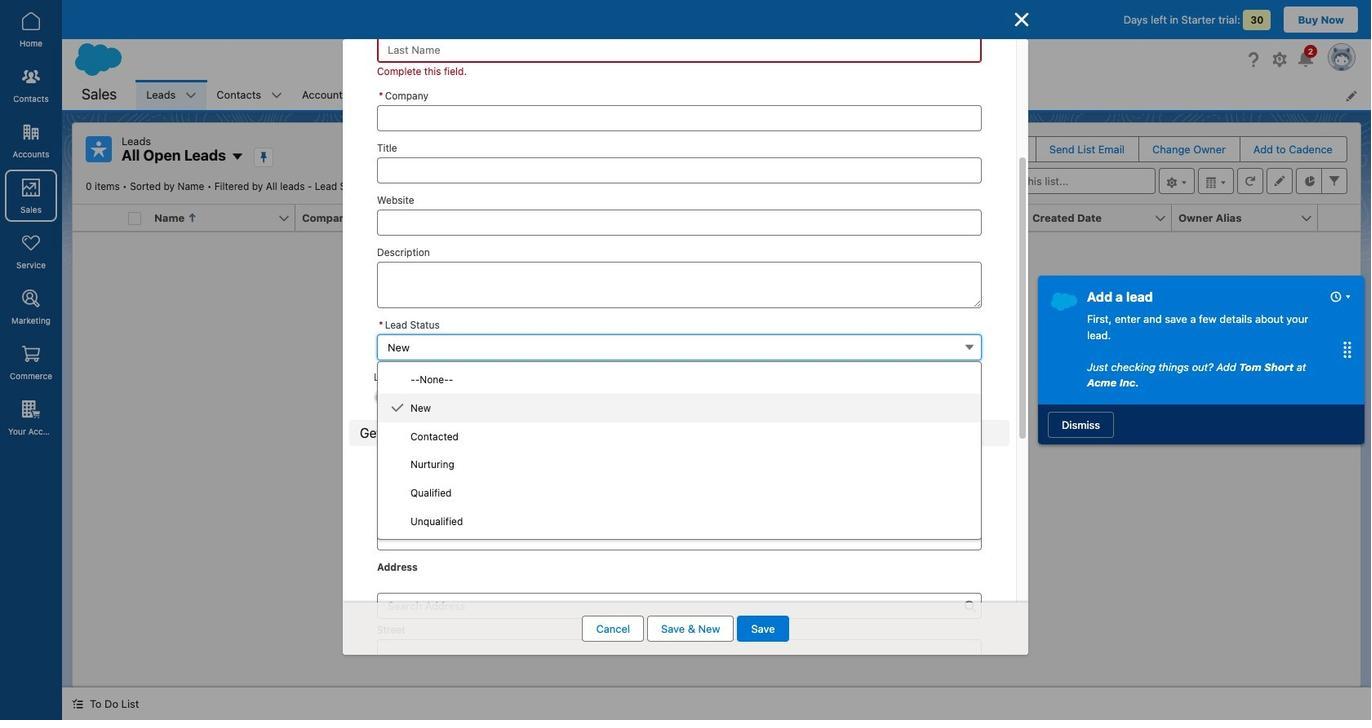 Task type: describe. For each thing, give the bounding box(es) containing it.
inverse image
[[1012, 10, 1032, 29]]

all open leads status
[[86, 180, 380, 193]]

4 list item from the left
[[379, 80, 488, 110]]

select list display image
[[1198, 168, 1234, 194]]

item number element
[[73, 205, 122, 232]]

name element
[[148, 205, 305, 232]]

text default image inside option
[[391, 402, 404, 415]]

owner alias element
[[1172, 205, 1328, 232]]

company element
[[295, 205, 451, 232]]

cell inside all open leads|leads|list view element
[[122, 205, 148, 232]]

all open leads|leads|list view element
[[72, 122, 1362, 688]]

1 list item from the left
[[137, 80, 207, 110]]

email element
[[734, 205, 890, 232]]



Task type: vqa. For each thing, say whether or not it's contained in the screenshot.
Select list display 'IMAGE'
yes



Task type: locate. For each thing, give the bounding box(es) containing it.
option
[[378, 394, 981, 423]]

Lead Status - Current Selection: New button
[[377, 334, 982, 360]]

created date element
[[1026, 205, 1182, 232]]

None text field
[[377, 157, 982, 183]]

item number image
[[73, 205, 122, 231]]

lead status element
[[880, 205, 1036, 232]]

3 list item from the left
[[292, 80, 379, 110]]

action image
[[1318, 205, 1361, 231]]

list view controls image
[[1159, 168, 1195, 194]]

lead status list box
[[377, 362, 982, 540]]

None text field
[[377, 105, 982, 131], [377, 209, 982, 235], [377, 262, 982, 308], [377, 473, 982, 499], [377, 525, 982, 551], [377, 105, 982, 131], [377, 209, 982, 235], [377, 262, 982, 308], [377, 473, 982, 499], [377, 525, 982, 551]]

2 list item from the left
[[207, 80, 292, 110]]

Search All Open Leads list view. search field
[[960, 168, 1156, 194]]

text default image
[[391, 402, 404, 415], [72, 699, 83, 710]]

Last Name text field
[[377, 36, 982, 62]]

5 list item from the left
[[757, 80, 822, 110]]

0 horizontal spatial text default image
[[72, 699, 83, 710]]

option inside 'lead status' list box
[[378, 394, 981, 423]]

status
[[467, 348, 966, 544]]

phone element
[[588, 205, 744, 232]]

list
[[137, 80, 1371, 110]]

state/province element
[[442, 205, 598, 232]]

1 horizontal spatial text default image
[[391, 402, 404, 415]]

1 vertical spatial text default image
[[72, 699, 83, 710]]

cell
[[122, 205, 148, 232]]

list item
[[137, 80, 207, 110], [207, 80, 292, 110], [292, 80, 379, 110], [379, 80, 488, 110], [757, 80, 822, 110]]

action element
[[1318, 205, 1361, 232]]

0 vertical spatial text default image
[[391, 402, 404, 415]]



